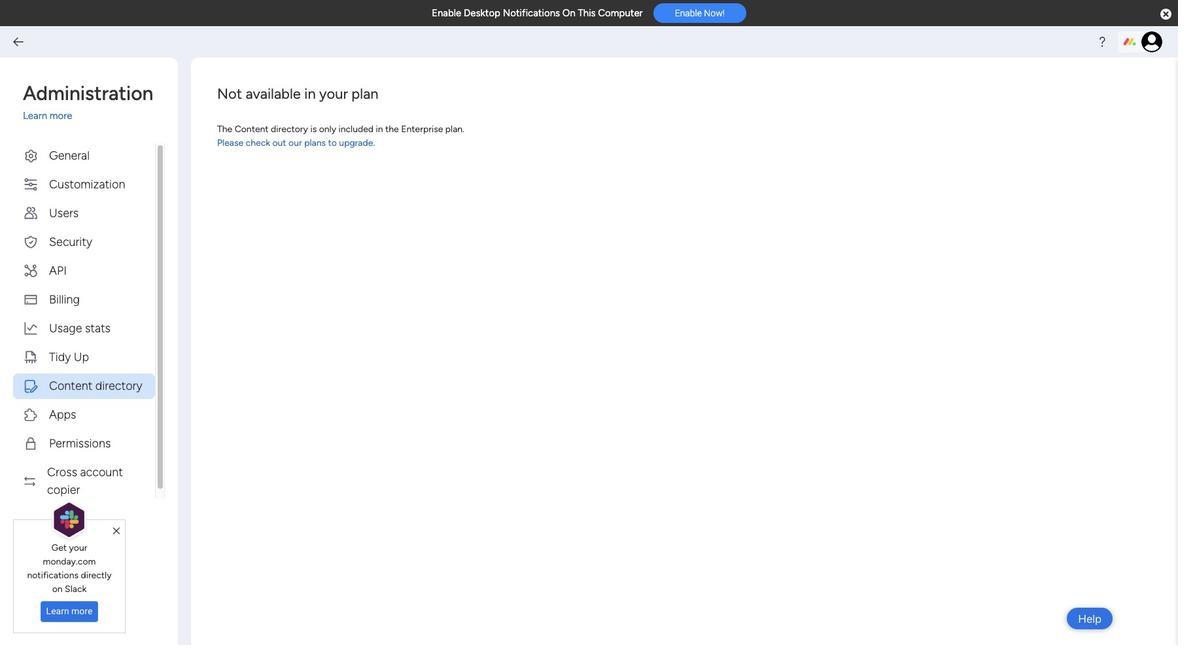 Task type: locate. For each thing, give the bounding box(es) containing it.
0 horizontal spatial enable
[[432, 7, 462, 19]]

1 vertical spatial more
[[71, 606, 93, 617]]

help image
[[1096, 35, 1109, 48]]

enable
[[432, 7, 462, 19], [675, 8, 702, 18]]

not available in your plan
[[217, 85, 379, 103]]

content up check
[[235, 124, 269, 135]]

tidy up button
[[13, 345, 155, 370]]

1 horizontal spatial in
[[376, 124, 383, 135]]

dapulse x slim image
[[113, 525, 120, 537]]

usage stats
[[49, 321, 111, 335]]

0 vertical spatial your
[[319, 85, 348, 103]]

out
[[273, 137, 286, 149]]

learn
[[23, 110, 47, 122], [46, 606, 69, 617]]

1 horizontal spatial directory
[[271, 124, 308, 135]]

directory down tidy up button
[[95, 379, 142, 393]]

plan.
[[445, 124, 465, 135]]

enable for enable desktop notifications on this computer
[[432, 7, 462, 19]]

content inside the content directory is only included in the enterprise plan. please check out our plans to upgrade.
[[235, 124, 269, 135]]

content inside "button"
[[49, 379, 92, 393]]

content
[[235, 124, 269, 135], [49, 379, 92, 393]]

enterprise
[[401, 124, 443, 135]]

included
[[339, 124, 374, 135]]

more down slack
[[71, 606, 93, 617]]

enable left now!
[[675, 8, 702, 18]]

in left the
[[376, 124, 383, 135]]

apps
[[49, 407, 76, 422]]

0 vertical spatial in
[[304, 85, 316, 103]]

0 vertical spatial content
[[235, 124, 269, 135]]

customization
[[49, 177, 125, 191]]

1 vertical spatial learn
[[46, 606, 69, 617]]

back to workspace image
[[12, 35, 25, 48]]

api button
[[13, 258, 155, 284]]

slack
[[65, 584, 87, 595]]

0 horizontal spatial content
[[49, 379, 92, 393]]

only
[[319, 124, 336, 135]]

your up monday.com
[[69, 542, 87, 554]]

1 vertical spatial content
[[49, 379, 92, 393]]

more down the administration
[[50, 110, 72, 122]]

more
[[50, 110, 72, 122], [71, 606, 93, 617]]

account
[[80, 465, 123, 479]]

0 vertical spatial directory
[[271, 124, 308, 135]]

learn down on
[[46, 606, 69, 617]]

check
[[246, 137, 270, 149]]

enable for enable now!
[[675, 8, 702, 18]]

get your monday.com notifications directly on slack
[[27, 542, 112, 595]]

the
[[217, 124, 232, 135]]

1 vertical spatial directory
[[95, 379, 142, 393]]

directory
[[271, 124, 308, 135], [95, 379, 142, 393]]

this
[[578, 7, 596, 19]]

0 vertical spatial learn
[[23, 110, 47, 122]]

1 vertical spatial in
[[376, 124, 383, 135]]

in up is
[[304, 85, 316, 103]]

enable desktop notifications on this computer
[[432, 7, 643, 19]]

content down tidy up
[[49, 379, 92, 393]]

users button
[[13, 201, 155, 226]]

help button
[[1067, 608, 1113, 630]]

customization button
[[13, 172, 155, 197]]

in
[[304, 85, 316, 103], [376, 124, 383, 135]]

tidy up
[[49, 350, 89, 364]]

is
[[310, 124, 317, 135]]

dapulse close image
[[1161, 8, 1172, 21]]

monday.com
[[43, 556, 96, 567]]

security
[[49, 235, 92, 249]]

enable now! button
[[654, 3, 747, 23]]

more inside administration learn more
[[50, 110, 72, 122]]

learn inside administration learn more
[[23, 110, 47, 122]]

directly
[[81, 570, 112, 581]]

security button
[[13, 229, 155, 255]]

directory up our at the top left
[[271, 124, 308, 135]]

enable left desktop
[[432, 7, 462, 19]]

0 vertical spatial more
[[50, 110, 72, 122]]

1 vertical spatial your
[[69, 542, 87, 554]]

directory inside "button"
[[95, 379, 142, 393]]

0 horizontal spatial directory
[[95, 379, 142, 393]]

learn more button
[[40, 601, 98, 622]]

1 horizontal spatial enable
[[675, 8, 702, 18]]

kendall parks image
[[1142, 31, 1163, 52]]

your left plan
[[319, 85, 348, 103]]

learn down the administration
[[23, 110, 47, 122]]

1 horizontal spatial content
[[235, 124, 269, 135]]

please check out our plans to upgrade. button
[[217, 137, 375, 149]]

notifications
[[27, 570, 79, 581]]

0 horizontal spatial your
[[69, 542, 87, 554]]

learn inside learn more "button"
[[46, 606, 69, 617]]

enable inside enable now! button
[[675, 8, 702, 18]]

on
[[52, 584, 63, 595]]

users
[[49, 206, 79, 220]]

your
[[319, 85, 348, 103], [69, 542, 87, 554]]

upgrade.
[[339, 137, 375, 149]]

computer
[[598, 7, 643, 19]]

your inside get your monday.com notifications directly on slack
[[69, 542, 87, 554]]

cross account copier
[[47, 465, 123, 497]]



Task type: vqa. For each thing, say whether or not it's contained in the screenshot.
Users
yes



Task type: describe. For each thing, give the bounding box(es) containing it.
enable now!
[[675, 8, 725, 18]]

cross
[[47, 465, 77, 479]]

content directory button
[[13, 373, 155, 399]]

cross account copier button
[[13, 460, 155, 503]]

please
[[217, 137, 244, 149]]

directory inside the content directory is only included in the enterprise plan. please check out our plans to upgrade.
[[271, 124, 308, 135]]

in inside the content directory is only included in the enterprise plan. please check out our plans to upgrade.
[[376, 124, 383, 135]]

1 horizontal spatial your
[[319, 85, 348, 103]]

usage stats button
[[13, 316, 155, 341]]

the
[[385, 124, 399, 135]]

apps button
[[13, 402, 155, 428]]

available
[[246, 85, 301, 103]]

desktop
[[464, 7, 501, 19]]

learn more
[[46, 606, 93, 617]]

billing
[[49, 292, 80, 307]]

up
[[74, 350, 89, 364]]

notifications
[[503, 7, 560, 19]]

learn more link
[[23, 109, 165, 123]]

on
[[563, 7, 576, 19]]

usage
[[49, 321, 82, 335]]

our
[[289, 137, 302, 149]]

general button
[[13, 143, 155, 169]]

billing button
[[13, 287, 155, 312]]

now!
[[704, 8, 725, 18]]

get
[[51, 542, 67, 554]]

to
[[328, 137, 337, 149]]

not
[[217, 85, 242, 103]]

administration learn more
[[23, 82, 153, 122]]

administration
[[23, 82, 153, 105]]

tidy
[[49, 350, 71, 364]]

0 horizontal spatial in
[[304, 85, 316, 103]]

content directory
[[49, 379, 142, 393]]

copier
[[47, 483, 80, 497]]

plan
[[352, 85, 379, 103]]

permissions button
[[13, 431, 155, 456]]

the content directory is only included in the enterprise plan. please check out our plans to upgrade.
[[217, 124, 465, 149]]

help
[[1079, 612, 1102, 625]]

plans
[[304, 137, 326, 149]]

more inside "button"
[[71, 606, 93, 617]]

general
[[49, 148, 90, 163]]

stats
[[85, 321, 111, 335]]

api
[[49, 263, 67, 278]]

permissions
[[49, 436, 111, 451]]



